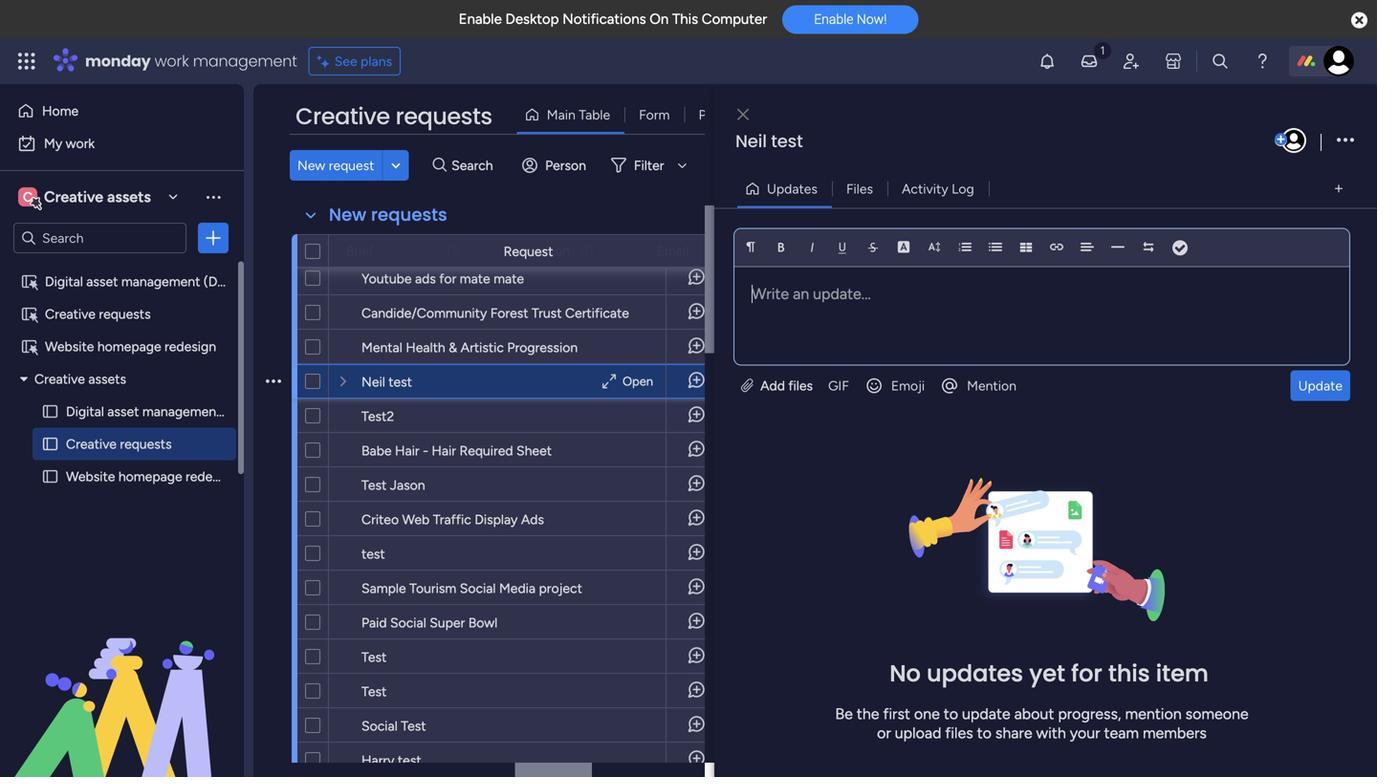 Task type: locate. For each thing, give the bounding box(es) containing it.
test right a at the bottom
[[340, 649, 363, 665]]

creative assets inside workspace selection element
[[44, 188, 151, 206]]

column information image right inspiration
[[580, 244, 595, 259]]

to down update
[[978, 725, 992, 743]]

column information image up youtube ads for mate mate
[[446, 244, 461, 259]]

test down chart
[[772, 129, 803, 154]]

0 vertical spatial redesign
[[165, 339, 216, 355]]

creative
[[296, 100, 390, 133], [44, 188, 103, 206], [45, 306, 96, 322], [34, 371, 85, 388], [66, 436, 117, 453]]

assets inside list box
[[88, 371, 126, 388]]

0 horizontal spatial column information image
[[446, 244, 461, 259]]

list box containing digital asset management (dam)
[[0, 262, 264, 752]]

website homepage redesign for public board under template workspace image
[[45, 339, 216, 355]]

wesfretgsergtsertg
[[257, 683, 373, 699]]

1 horizontal spatial new
[[329, 203, 367, 227]]

see plans button
[[309, 47, 401, 76]]

redesign
[[165, 339, 216, 355], [186, 469, 237, 485]]

1 hair from the left
[[395, 443, 420, 459]]

mate
[[460, 271, 491, 287], [494, 271, 524, 287]]

carly@cityoftrees.org.uk
[[618, 305, 755, 320]]

2 horizontal spatial to
[[978, 725, 992, 743]]

1 jenni.vanree@startriteshoes.com link from the top
[[614, 511, 805, 527]]

options image
[[1338, 128, 1355, 154], [204, 229, 223, 248], [266, 357, 281, 405]]

0 vertical spatial homepage
[[97, 339, 161, 355]]

management
[[193, 50, 297, 72], [121, 274, 200, 290], [142, 404, 221, 420]]

italic image
[[806, 241, 819, 254]]

update
[[963, 706, 1011, 724]]

social right paid
[[390, 615, 427, 632]]

0 horizontal spatial enable
[[459, 11, 502, 28]]

neil.owens@ropto.com up katier@beautyindustrygroup.com link
[[618, 408, 746, 423]]

inspiration
[[507, 243, 570, 259]]

1 neil.owens@ropto.com from the top
[[618, 374, 746, 389]]

1 vertical spatial for
[[1072, 658, 1103, 691]]

1 mate from the left
[[460, 271, 491, 287]]

1 vertical spatial redesign
[[186, 469, 237, 485]]

2 neil.owens@ropto.com link from the top
[[614, 408, 750, 423]]

2 vertical spatial management
[[142, 404, 221, 420]]

for right ads
[[439, 271, 457, 287]]

0 vertical spatial for
[[439, 271, 457, 287]]

checklist image
[[1173, 241, 1188, 255]]

digital asset management (dam)
[[45, 274, 243, 290], [66, 404, 264, 420]]

neil up test2
[[362, 374, 385, 390]]

options image down workspace options image
[[204, 229, 223, 248]]

lottie animation element
[[0, 585, 244, 778]]

criteo
[[362, 512, 399, 528]]

first
[[884, 706, 911, 724]]

person button
[[515, 150, 598, 181]]

1 enable from the left
[[459, 11, 502, 28]]

homepage for public board image
[[118, 469, 182, 485]]

0 vertical spatial social
[[460, 581, 496, 597]]

gif
[[829, 378, 850, 394]]

mental
[[362, 340, 403, 356]]

new for new request
[[298, 157, 326, 174]]

0 horizontal spatial for
[[439, 271, 457, 287]]

0 vertical spatial creative requests
[[296, 100, 493, 133]]

my work option
[[11, 128, 233, 159]]

to
[[544, 580, 556, 596], [944, 706, 959, 724], [978, 725, 992, 743]]

updates button
[[738, 174, 832, 204]]

files
[[789, 378, 813, 394], [946, 725, 974, 743]]

http://google.com link
[[484, 339, 594, 355]]

0 horizontal spatial this
[[292, 649, 314, 665]]

2 hair from the left
[[432, 443, 456, 459]]

0 horizontal spatial mate
[[460, 271, 491, 287]]

2 horizontal spatial this
[[1109, 658, 1151, 691]]

test jason
[[362, 477, 425, 494]]

this right do
[[318, 373, 340, 389]]

1 vertical spatial (dam)
[[225, 404, 264, 420]]

1 horizontal spatial options image
[[266, 357, 281, 405]]

members
[[1143, 725, 1208, 743]]

arrow down image
[[671, 154, 694, 177]]

invite members image
[[1122, 52, 1142, 71]]

jason
[[390, 477, 425, 494]]

public board image for creative requests
[[41, 435, 59, 454]]

test up harry test
[[401, 719, 426, 735]]

0 horizontal spatial new
[[298, 157, 326, 174]]

0 vertical spatial neil.owens@ropto.com link
[[614, 374, 750, 389]]

work right my
[[66, 135, 95, 152]]

1 horizontal spatial mate
[[494, 271, 524, 287]]

assets up search in workspace field on the top of page
[[107, 188, 151, 206]]

priority
[[699, 107, 742, 123]]

share
[[996, 725, 1033, 743]]

1 vertical spatial assets
[[88, 371, 126, 388]]

neil test down chart
[[736, 129, 803, 154]]

neil inside field
[[736, 129, 767, 154]]

test
[[772, 129, 803, 154], [389, 374, 412, 390], [362, 546, 385, 563], [340, 649, 363, 665], [398, 753, 422, 769]]

1 vertical spatial options image
[[204, 229, 223, 248]]

1 horizontal spatial files
[[946, 725, 974, 743]]

hair left -
[[395, 443, 420, 459]]

team
[[1105, 725, 1140, 743]]

2 vertical spatial creative requests
[[66, 436, 172, 453]]

lottie animation image
[[0, 585, 244, 778]]

1 vertical spatial social
[[390, 615, 427, 632]]

sample
[[362, 581, 406, 597]]

enable for enable now!
[[815, 11, 854, 27]]

1 vertical spatial digital
[[66, 404, 104, 420]]

1 horizontal spatial column information image
[[580, 244, 595, 259]]

2 public board under template workspace image from the top
[[20, 305, 38, 323]]

asset
[[86, 274, 118, 290], [107, 404, 139, 420]]

new inside field
[[329, 203, 367, 227]]

1 vertical spatial website
[[66, 469, 115, 485]]

chart
[[745, 107, 779, 123]]

1 horizontal spatial neil test
[[736, 129, 803, 154]]

enable left now!
[[815, 11, 854, 27]]

jenni.vanree@startriteshoes.com down "jasonl@charlesriverapparel.com" link
[[618, 511, 801, 527]]

mate up candide/community forest trust certificate
[[460, 271, 491, 287]]

files inside be the first one to update about progress, mention someone or upload files to share with your team members
[[946, 725, 974, 743]]

files right add
[[789, 378, 813, 394]]

column information image
[[446, 244, 461, 259], [580, 244, 595, 259]]

1 vertical spatial public board under template workspace image
[[20, 305, 38, 323]]

assets
[[107, 188, 151, 206], [88, 371, 126, 388]]

this left is
[[292, 649, 314, 665]]

list box
[[0, 262, 264, 752]]

digital
[[45, 274, 83, 290], [66, 404, 104, 420]]

new inside new request button
[[298, 157, 326, 174]]

neil test down mental
[[362, 374, 412, 390]]

jenni.vanree@startriteshoes.com link up kerry.johnson@cjrw.com link
[[614, 546, 805, 561]]

workspace selection element
[[18, 186, 154, 211]]

creative assets up search in workspace field on the top of page
[[44, 188, 151, 206]]

angle down image
[[391, 158, 401, 173]]

to right one
[[944, 706, 959, 724]]

update feed image
[[1080, 52, 1099, 71]]

1 vertical spatial homepage
[[118, 469, 182, 485]]

strikethrough image
[[867, 241, 880, 254]]

enable inside button
[[815, 11, 854, 27]]

work for my
[[66, 135, 95, 152]]

for right yet
[[1072, 658, 1103, 691]]

harry.smith@artlogic.net link
[[614, 753, 759, 768]]

hair right -
[[432, 443, 456, 459]]

2 neil.owens@ropto.com from the top
[[618, 408, 746, 423]]

website for public board under template workspace image
[[45, 339, 94, 355]]

requests
[[396, 100, 493, 133], [371, 203, 448, 227], [99, 306, 151, 322], [120, 436, 172, 453]]

&
[[449, 340, 458, 356]]

1 horizontal spatial neil
[[736, 129, 767, 154]]

enable for enable desktop notifications on this computer
[[459, 11, 502, 28]]

option inside list box
[[0, 265, 244, 268]]

the
[[857, 706, 880, 724]]

enable now! button
[[783, 5, 919, 34]]

new up brief field
[[329, 203, 367, 227]]

0 vertical spatial new
[[298, 157, 326, 174]]

0 vertical spatial files
[[789, 378, 813, 394]]

neil.owens@ropto.com link up katier@beautyindustrygroup.com link
[[614, 408, 750, 423]]

text color image
[[898, 241, 911, 254]]

0 horizontal spatial neil
[[362, 374, 385, 390]]

1 horizontal spatial to
[[944, 706, 959, 724]]

1 horizontal spatial work
[[155, 50, 189, 72]]

this up the mention
[[1109, 658, 1151, 691]]

(dam) down please
[[225, 404, 264, 420]]

2 jenni.vanree@startriteshoes.com link from the top
[[614, 546, 805, 561]]

1 vertical spatial new
[[329, 203, 367, 227]]

monday work management
[[85, 50, 297, 72]]

1 horizontal spatial for
[[1072, 658, 1103, 691]]

new left request
[[298, 157, 326, 174]]

harry
[[362, 753, 395, 769]]

add files
[[758, 378, 813, 394]]

http://links
[[480, 580, 541, 596]]

mention button
[[933, 371, 1025, 401]]

caret down image
[[20, 373, 28, 386]]

options image left do
[[266, 357, 281, 405]]

0 vertical spatial to
[[544, 580, 556, 596]]

2 jenni.vanree@startriteshoes.com from the top
[[618, 546, 801, 561]]

jenni.vanree@startriteshoes.com
[[618, 511, 801, 527], [618, 546, 801, 561]]

1 vertical spatial neil.owens@ropto.com
[[618, 408, 746, 423]]

1 horizontal spatial hair
[[432, 443, 456, 459]]

criteo web traffic display ads
[[362, 512, 544, 528]]

0 vertical spatial creative assets
[[44, 188, 151, 206]]

2 vertical spatial to
[[978, 725, 992, 743]]

public board image for digital asset management (dam)
[[41, 403, 59, 421]]

2 enable from the left
[[815, 11, 854, 27]]

notifications image
[[1038, 52, 1057, 71]]

work
[[155, 50, 189, 72], [66, 135, 95, 152]]

0 vertical spatial (dam)
[[204, 274, 243, 290]]

2 public board image from the top
[[41, 435, 59, 454]]

1 vertical spatial jenni.vanree@startriteshoes.com
[[618, 546, 801, 561]]

0 vertical spatial jenni.vanree@startriteshoes.com link
[[614, 511, 805, 527]]

website
[[45, 339, 94, 355], [66, 469, 115, 485]]

0 vertical spatial options image
[[1338, 128, 1355, 154]]

1 vertical spatial neil.owens@ropto.com link
[[614, 408, 750, 423]]

public board image
[[41, 468, 59, 486]]

mate down request
[[494, 271, 524, 287]]

1 horizontal spatial enable
[[815, 11, 854, 27]]

now!
[[857, 11, 887, 27]]

assets right the caret down icon
[[88, 371, 126, 388]]

option
[[0, 265, 244, 268]]

to left 'cool'
[[544, 580, 556, 596]]

social up harry
[[362, 719, 398, 735]]

1 vertical spatial jenni.vanree@startriteshoes.com link
[[614, 546, 805, 561]]

person
[[546, 157, 587, 174]]

mmeqojv5vudq4qyy/view?usp=sharing
[[779, 443, 1014, 458]]

work right monday
[[155, 50, 189, 72]]

new for new requests
[[329, 203, 367, 227]]

jenni.vanree@startriteshoes.com up kerry.johnson@cjrw.com link
[[618, 546, 801, 561]]

0 vertical spatial assets
[[107, 188, 151, 206]]

align image
[[1081, 241, 1095, 254]]

2 column information image from the left
[[580, 244, 595, 259]]

upload
[[895, 725, 942, 743]]

home link
[[11, 96, 233, 126]]

public board under template workspace image
[[20, 273, 38, 291], [20, 305, 38, 323]]

1 vertical spatial neil test
[[362, 374, 412, 390]]

is
[[317, 649, 326, 665]]

hair
[[395, 443, 420, 459], [432, 443, 456, 459]]

2 horizontal spatial options image
[[1338, 128, 1355, 154]]

select product image
[[17, 52, 36, 71]]

1 public board image from the top
[[41, 403, 59, 421]]

1 image
[[1095, 39, 1112, 61]]

jasonl@charlesriverapparel.com link
[[614, 477, 799, 492]]

email
[[657, 243, 689, 259]]

enable left desktop
[[459, 11, 502, 28]]

0 vertical spatial website
[[45, 339, 94, 355]]

0 vertical spatial neil
[[736, 129, 767, 154]]

creative assets right the caret down icon
[[34, 371, 126, 388]]

trust
[[532, 305, 562, 322]]

0 vertical spatial neil test
[[736, 129, 803, 154]]

1 vertical spatial digital asset management (dam)
[[66, 404, 264, 420]]

Neil test field
[[731, 129, 1272, 154]]

1 vertical spatial public board image
[[41, 435, 59, 454]]

with
[[1037, 725, 1067, 743]]

this
[[318, 373, 340, 389], [292, 649, 314, 665], [1109, 658, 1151, 691]]

neil.owens@ropto.com down the paradoxartsgroup@gmail.com
[[618, 374, 746, 389]]

2 vertical spatial social
[[362, 719, 398, 735]]

1 public board under template workspace image from the top
[[20, 273, 38, 291]]

0 horizontal spatial hair
[[395, 443, 420, 459]]

for
[[439, 271, 457, 287], [1072, 658, 1103, 691]]

0 vertical spatial neil.owens@ropto.com
[[618, 374, 746, 389]]

http://dlfgjksl;dfg link
[[486, 270, 592, 286]]

kerry.johnson@cjrw.com
[[618, 580, 756, 596]]

0 vertical spatial jenni.vanree@startriteshoes.com
[[618, 511, 801, 527]]

enable
[[459, 11, 502, 28], [815, 11, 854, 27]]

1 vertical spatial work
[[66, 135, 95, 152]]

Brief field
[[341, 241, 379, 262]]

creative requests inside creative requests field
[[296, 100, 493, 133]]

help image
[[1254, 52, 1273, 71]]

kerry.johnson@cjrw.com link
[[614, 580, 760, 596]]

ac@ahh.org.uk link
[[628, 718, 718, 733]]

jasonl@charlesriverapparel.com
[[618, 477, 795, 492]]

0 vertical spatial public board under template workspace image
[[20, 273, 38, 291]]

test right harry
[[398, 753, 422, 769]]

harry.smith@artlogic.net
[[618, 753, 755, 768]]

homepage
[[97, 339, 161, 355], [118, 469, 182, 485]]

1 vertical spatial website homepage redesign
[[66, 469, 237, 485]]

neil down close image
[[736, 129, 767, 154]]

desktop
[[506, 11, 559, 28]]

hello
[[257, 649, 288, 665]]

website right public board image
[[66, 469, 115, 485]]

files down update
[[946, 725, 974, 743]]

jenni.vanree@startriteshoes.com link down "jasonl@charlesriverapparel.com" link
[[614, 511, 805, 527]]

social up bowl
[[460, 581, 496, 597]]

0 vertical spatial public board image
[[41, 403, 59, 421]]

forest
[[491, 305, 529, 322]]

neil.owens@ropto.com link down the paradoxartsgroup@gmail.com
[[614, 374, 750, 389]]

main
[[547, 107, 576, 123]]

Creative requests field
[[291, 100, 497, 133]]

website right public board under template workspace image
[[45, 339, 94, 355]]

work inside option
[[66, 135, 95, 152]]

public board image
[[41, 403, 59, 421], [41, 435, 59, 454]]

(dam) left dgskfdjglskg;s
[[204, 274, 243, 290]]

http://links to cool pics link
[[477, 580, 613, 596]]

options image up add view icon
[[1338, 128, 1355, 154]]

mention
[[968, 378, 1017, 394]]

1 vertical spatial files
[[946, 725, 974, 743]]

super
[[430, 615, 465, 632]]

1 column information image from the left
[[446, 244, 461, 259]]

kdgndfgkjngdf
[[257, 614, 346, 631]]

0 vertical spatial website homepage redesign
[[45, 339, 216, 355]]

1. numbers image
[[959, 241, 972, 254]]

0 vertical spatial work
[[155, 50, 189, 72]]

0 horizontal spatial work
[[66, 135, 95, 152]]



Task type: describe. For each thing, give the bounding box(es) containing it.
test down paid
[[362, 650, 387, 666]]

item
[[1157, 658, 1209, 691]]

ac@ahh.org.uk
[[632, 718, 714, 733]]

john smith image
[[1324, 46, 1355, 77]]

rtl ltr image
[[1143, 241, 1156, 254]]

test down mental
[[389, 374, 412, 390]]

http://google.com
[[488, 339, 590, 355]]

katier@beautyindustrygroup.com
[[618, 443, 805, 458]]

home option
[[11, 96, 233, 126]]

underline image
[[836, 241, 850, 254]]

table
[[579, 107, 611, 123]]

my work link
[[11, 128, 233, 159]]

c
[[23, 189, 33, 205]]

1 jenni.vanree@startriteshoes.com from the top
[[618, 511, 801, 527]]

a
[[330, 649, 336, 665]]

link image
[[1051, 241, 1064, 254]]

emoji button
[[857, 371, 933, 401]]

http://fgfdsg link
[[499, 305, 580, 320]]

no
[[890, 658, 921, 691]]

updates
[[767, 181, 818, 197]]

filter
[[634, 157, 665, 174]]

main table
[[547, 107, 611, 123]]

dapulse addbtn image
[[1276, 134, 1288, 146]]

https://drive.google.com/file/d/1g4efjq2zfsmaaug-
[[480, 443, 779, 458]]

paradoxartsgroup@gmail.com
[[618, 339, 786, 355]]

babe
[[362, 443, 392, 459]]

log
[[952, 181, 975, 197]]

1 horizontal spatial this
[[318, 373, 340, 389]]

table image
[[1020, 241, 1033, 254]]

files button
[[832, 174, 888, 204]]

on
[[650, 11, 669, 28]]

New requests field
[[324, 203, 452, 228]]

open
[[623, 374, 654, 389]]

test inside field
[[772, 129, 803, 154]]

Email field
[[652, 241, 694, 262]]

hello this is a test
[[257, 649, 363, 665]]

0 vertical spatial digital asset management (dam)
[[45, 274, 243, 290]]

paradoxartsgroup@gmail.com link
[[614, 339, 790, 355]]

test up social test on the bottom of page
[[362, 684, 387, 700]]

update button
[[1291, 371, 1351, 401]]

new request
[[298, 157, 375, 174]]

update
[[1299, 378, 1343, 394]]

madde.osborne@pchf.org.au link
[[614, 649, 783, 665]]

dapulse close image
[[1352, 11, 1368, 31]]

0 vertical spatial management
[[193, 50, 297, 72]]

gif button
[[821, 371, 857, 401]]

media
[[499, 581, 536, 597]]

my
[[44, 135, 62, 152]]

request
[[504, 244, 553, 260]]

or
[[878, 725, 892, 743]]

1 vertical spatial neil
[[362, 374, 385, 390]]

mention
[[1126, 706, 1182, 724]]

0 horizontal spatial to
[[544, 580, 556, 596]]

files
[[847, 181, 874, 197]]

homepage for public board under template workspace image
[[97, 339, 161, 355]]

column information image for inspiration
[[580, 244, 595, 259]]

please
[[257, 373, 296, 389]]

add
[[761, 378, 786, 394]]

see
[[335, 53, 358, 69]]

0 horizontal spatial neil test
[[362, 374, 412, 390]]

madde.osborne@pchf.org.au
[[618, 649, 780, 665]]

kelsiewenzel@gmail.com
[[618, 615, 757, 630]]

public board under template workspace image for creative requests
[[20, 305, 38, 323]]

test down the criteo
[[362, 546, 385, 563]]

assets inside workspace selection element
[[107, 188, 151, 206]]

home
[[42, 103, 79, 119]]

one
[[915, 706, 940, 724]]

your
[[1070, 725, 1101, 743]]

ads
[[415, 271, 436, 287]]

maaya.chaplin@doctorcareanywhere.com
[[618, 684, 852, 699]]

1 vertical spatial management
[[121, 274, 200, 290]]

tourism
[[410, 581, 457, 597]]

neil.owens@ropto.com for 2nd neil.owens@ropto.com link from the bottom
[[618, 374, 746, 389]]

v2 search image
[[433, 155, 447, 176]]

paid social super bowl
[[362, 615, 498, 632]]

do
[[299, 373, 315, 389]]

kelsiewenzel@gmail.com link
[[614, 615, 761, 630]]

website homepage redesign for public board image
[[66, 469, 237, 485]]

Search field
[[447, 152, 504, 179]]

sort board by any column image
[[700, 156, 731, 175]]

form
[[639, 107, 670, 123]]

&bull; bullets image
[[989, 241, 1003, 254]]

request
[[329, 157, 375, 174]]

youtube
[[362, 271, 412, 287]]

activity
[[902, 181, 949, 197]]

plans
[[361, 53, 392, 69]]

https://drive.google.com/file/d/1g4efjq2zfsmaaug-mmeqojv5vudq4qyy/view?usp=sharing
[[480, 443, 1014, 458]]

creative inside creative requests field
[[296, 100, 390, 133]]

1 neil.owens@ropto.com link from the top
[[614, 374, 750, 389]]

new requests
[[329, 203, 448, 227]]

neil.owens@ropto.com for second neil.owens@ropto.com link
[[618, 408, 746, 423]]

paid
[[362, 615, 387, 632]]

pics
[[586, 580, 609, 596]]

open button
[[597, 370, 658, 393]]

health
[[406, 340, 446, 356]]

main table button
[[517, 100, 625, 130]]

see plans
[[335, 53, 392, 69]]

harry test
[[362, 753, 422, 769]]

test left jason
[[362, 477, 387, 494]]

1 vertical spatial asset
[[107, 404, 139, 420]]

2 mate from the left
[[494, 271, 524, 287]]

workspace image
[[18, 187, 37, 208]]

1 vertical spatial creative assets
[[34, 371, 126, 388]]

brief
[[346, 243, 374, 259]]

Inspiration field
[[502, 241, 575, 262]]

progression
[[508, 340, 578, 356]]

close image
[[738, 108, 749, 122]]

traffic
[[433, 512, 472, 528]]

0 vertical spatial asset
[[86, 274, 118, 290]]

website for public board image
[[66, 469, 115, 485]]

babe hair - hair required sheet
[[362, 443, 552, 459]]

1 vertical spatial to
[[944, 706, 959, 724]]

public board under template workspace image
[[20, 338, 38, 356]]

Search in workspace field
[[40, 227, 160, 249]]

column information image for brief
[[446, 244, 461, 259]]

public board under template workspace image for digital asset management (dam)
[[20, 273, 38, 291]]

yet
[[1030, 658, 1066, 691]]

monday marketplace image
[[1165, 52, 1184, 71]]

be
[[836, 706, 853, 724]]

please do this
[[257, 373, 340, 389]]

e@thecouncil.sg link
[[623, 270, 724, 286]]

0 horizontal spatial files
[[789, 378, 813, 394]]

dapulse attachment image
[[742, 378, 754, 394]]

line image
[[1112, 241, 1125, 254]]

monday
[[85, 50, 151, 72]]

artistic
[[461, 340, 504, 356]]

creative inside workspace selection element
[[44, 188, 103, 206]]

redesign for public board image
[[186, 469, 237, 485]]

workspace options image
[[204, 187, 223, 206]]

2 vertical spatial options image
[[266, 357, 281, 405]]

dgskfdjglskg;s
[[257, 270, 343, 286]]

someone
[[1186, 706, 1249, 724]]

add view image
[[1336, 182, 1344, 196]]

john smith image
[[1282, 128, 1307, 153]]

this
[[673, 11, 699, 28]]

redesign for public board under template workspace image
[[165, 339, 216, 355]]

1 vertical spatial creative requests
[[45, 306, 151, 322]]

sample tourism social media project
[[362, 581, 583, 597]]

0 horizontal spatial options image
[[204, 229, 223, 248]]

youtube ads for mate mate
[[362, 271, 524, 287]]

bold image
[[775, 241, 788, 254]]

neil test inside field
[[736, 129, 803, 154]]

format image
[[744, 241, 758, 254]]

activity log
[[902, 181, 975, 197]]

size image
[[928, 241, 942, 254]]

search everything image
[[1211, 52, 1231, 71]]

katier@beautyindustrygroup.com link
[[614, 443, 809, 458]]

activity log button
[[888, 174, 989, 204]]

work for monday
[[155, 50, 189, 72]]

maaya.chaplin@doctorcareanywhere.com link
[[614, 684, 855, 699]]

enable now!
[[815, 11, 887, 27]]

my work
[[44, 135, 95, 152]]

0 vertical spatial digital
[[45, 274, 83, 290]]

be the first one to update about progress, mention someone or upload files to share with your team members
[[836, 706, 1249, 743]]

enable desktop notifications on this computer
[[459, 11, 768, 28]]



Task type: vqa. For each thing, say whether or not it's contained in the screenshot.


